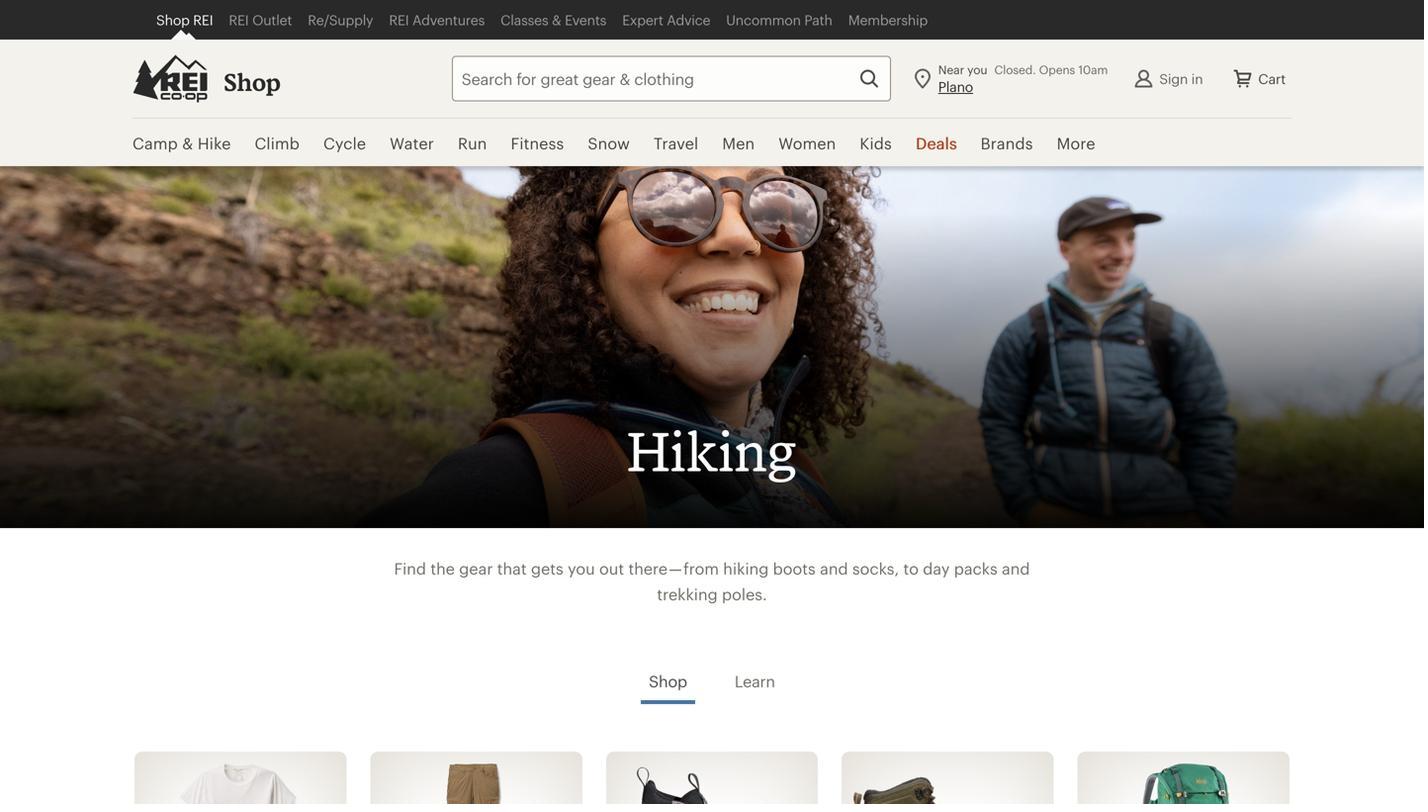 Task type: locate. For each thing, give the bounding box(es) containing it.
women button
[[767, 119, 848, 168]]

sign in
[[1159, 71, 1203, 87]]

search image
[[857, 67, 881, 90]]

water button
[[378, 119, 446, 168]]

shop link down trekking
[[649, 647, 687, 692]]

1 vertical spatial &
[[182, 134, 193, 152]]

you left out
[[568, 559, 595, 577]]

out
[[599, 559, 624, 577]]

rei adventures link
[[381, 0, 493, 40]]

1 horizontal spatial rei
[[229, 12, 249, 28]]

and right packs at the bottom of the page
[[1002, 559, 1030, 577]]

boots
[[773, 559, 816, 577]]

&
[[552, 12, 561, 28], [182, 134, 193, 152]]

shop link down rei outlet
[[224, 67, 281, 97]]

2 horizontal spatial shop
[[649, 672, 687, 690]]

rei inside rei outlet link
[[229, 12, 249, 28]]

classes & events link
[[493, 0, 614, 40]]

rei left outlet
[[229, 12, 249, 28]]

& for camp
[[182, 134, 193, 152]]

find
[[394, 559, 426, 577]]

0 horizontal spatial shop link
[[224, 67, 281, 97]]

2 rei from the left
[[229, 12, 249, 28]]

shop down rei outlet
[[224, 68, 281, 96]]

0 horizontal spatial &
[[182, 134, 193, 152]]

classes & events
[[501, 12, 606, 28]]

Search for great gear & clothing text field
[[452, 56, 891, 101]]

& inside classes & events link
[[552, 12, 561, 28]]

rei left adventures
[[389, 12, 409, 28]]

shop
[[156, 12, 190, 28], [224, 68, 281, 96], [649, 672, 687, 690]]

rei outlet
[[229, 12, 292, 28]]

1 horizontal spatial shop
[[224, 68, 281, 96]]

rei
[[193, 12, 213, 28], [229, 12, 249, 28], [389, 12, 409, 28]]

rei inside rei adventures 'link'
[[389, 12, 409, 28]]

1 horizontal spatial &
[[552, 12, 561, 28]]

10am
[[1078, 62, 1108, 77]]

0 vertical spatial shop link
[[224, 67, 281, 97]]

rei for rei outlet
[[229, 12, 249, 28]]

0 vertical spatial you
[[967, 62, 987, 77]]

cycle button
[[311, 119, 378, 168]]

and
[[820, 559, 848, 577], [1002, 559, 1030, 577]]

shop banner
[[0, 0, 1424, 168]]

and right boots
[[820, 559, 848, 577]]

& left the hike
[[182, 134, 193, 152]]

learn
[[735, 672, 775, 690]]

1 vertical spatial you
[[568, 559, 595, 577]]

& inside "camp & hike" dropdown button
[[182, 134, 193, 152]]

2 and from the left
[[1002, 559, 1030, 577]]

1 vertical spatial shop
[[224, 68, 281, 96]]

closed.
[[994, 62, 1036, 77]]

you right near
[[967, 62, 987, 77]]

membership link
[[840, 0, 936, 40]]

camp & hike
[[133, 134, 231, 152]]

rei adventures
[[389, 12, 485, 28]]

there—from
[[628, 559, 719, 577]]

brands button
[[969, 119, 1045, 168]]

2 horizontal spatial rei
[[389, 12, 409, 28]]

expert advice
[[622, 12, 710, 28]]

fitness button
[[499, 119, 576, 168]]

none search field inside 'shop' banner
[[416, 56, 891, 101]]

3 rei from the left
[[389, 12, 409, 28]]

1 vertical spatial shop link
[[649, 647, 687, 692]]

rei left rei outlet
[[193, 12, 213, 28]]

sign in link
[[1124, 59, 1211, 98]]

& left events
[[552, 12, 561, 28]]

the
[[431, 559, 455, 577]]

shop up 'rei co-op, go to rei.com home page' image
[[156, 12, 190, 28]]

water
[[390, 134, 434, 152]]

1 rei from the left
[[193, 12, 213, 28]]

more
[[1057, 134, 1095, 152]]

0 horizontal spatial rei
[[193, 12, 213, 28]]

kids button
[[848, 119, 904, 168]]

adventures
[[412, 12, 485, 28]]

camp
[[133, 134, 178, 152]]

None field
[[452, 56, 891, 101]]

classes
[[501, 12, 548, 28]]

None search field
[[416, 56, 891, 101]]

learn link
[[735, 647, 775, 692]]

1 horizontal spatial and
[[1002, 559, 1030, 577]]

0 horizontal spatial and
[[820, 559, 848, 577]]

shop left learn
[[649, 672, 687, 690]]

0 horizontal spatial you
[[568, 559, 595, 577]]

cart link
[[1219, 55, 1298, 102]]

rei inside shop rei link
[[193, 12, 213, 28]]

shop link
[[224, 67, 281, 97], [649, 647, 687, 692]]

1 horizontal spatial shop link
[[649, 647, 687, 692]]

near
[[938, 62, 964, 77]]

0 vertical spatial &
[[552, 12, 561, 28]]

rei co-op, go to rei.com home page image
[[133, 55, 208, 102]]

you
[[967, 62, 987, 77], [568, 559, 595, 577]]

& for classes
[[552, 12, 561, 28]]

0 horizontal spatial shop
[[156, 12, 190, 28]]

1 horizontal spatial you
[[967, 62, 987, 77]]

hiking
[[723, 559, 769, 577]]

2 vertical spatial shop
[[649, 672, 687, 690]]

climb
[[255, 134, 300, 152]]

advice
[[667, 12, 710, 28]]



Task type: vqa. For each thing, say whether or not it's contained in the screenshot.
in
yes



Task type: describe. For each thing, give the bounding box(es) containing it.
run button
[[446, 119, 499, 168]]

expert
[[622, 12, 663, 28]]

poles.
[[722, 585, 767, 603]]

opens
[[1039, 62, 1075, 77]]

packs
[[954, 559, 998, 577]]

sign
[[1159, 71, 1188, 87]]

deals button
[[904, 119, 969, 168]]

find the gear that gets you out there—from hiking boots and socks, to day packs and trekking poles.
[[394, 559, 1030, 603]]

snow button
[[576, 119, 642, 168]]

1 and from the left
[[820, 559, 848, 577]]

that
[[497, 559, 527, 577]]

re/supply
[[308, 12, 373, 28]]

rei co-op, go to rei.com home page link
[[133, 55, 208, 102]]

expert advice link
[[614, 0, 718, 40]]

fitness
[[511, 134, 564, 152]]

shop rei link
[[148, 0, 221, 40]]

plano
[[938, 79, 973, 94]]

deals
[[916, 134, 957, 152]]

hike
[[198, 134, 231, 152]]

path
[[804, 12, 832, 28]]

membership
[[848, 12, 928, 28]]

trekking
[[657, 585, 718, 603]]

snow
[[588, 134, 630, 152]]

rei for rei adventures
[[389, 12, 409, 28]]

brands
[[981, 134, 1033, 152]]

outlet
[[252, 12, 292, 28]]

travel
[[654, 134, 699, 152]]

rei outlet link
[[221, 0, 300, 40]]

men button
[[710, 119, 767, 168]]

you inside find the gear that gets you out there—from hiking boots and socks, to day packs and trekking poles.
[[568, 559, 595, 577]]

gear
[[459, 559, 493, 577]]

uncommon path
[[726, 12, 832, 28]]

to
[[903, 559, 919, 577]]

more button
[[1045, 119, 1107, 168]]

climb button
[[243, 119, 311, 168]]

cart
[[1258, 71, 1286, 87]]

women
[[779, 134, 836, 152]]

you inside near you closed. opens 10am plano
[[967, 62, 987, 77]]

socks,
[[852, 559, 899, 577]]

camp & hike button
[[133, 119, 243, 168]]

uncommon
[[726, 12, 801, 28]]

run
[[458, 134, 487, 152]]

travel button
[[642, 119, 710, 168]]

kids
[[860, 134, 892, 152]]

in
[[1191, 71, 1203, 87]]

cycle
[[323, 134, 366, 152]]

shop rei
[[156, 12, 213, 28]]

re/supply link
[[300, 0, 381, 40]]

none field inside 'shop' banner
[[452, 56, 891, 101]]

uncommon path link
[[718, 0, 840, 40]]

near you closed. opens 10am plano
[[938, 62, 1108, 94]]

hiking
[[627, 419, 797, 482]]

gets
[[531, 559, 563, 577]]

0 vertical spatial shop
[[156, 12, 190, 28]]

day
[[923, 559, 950, 577]]

events
[[565, 12, 606, 28]]

men
[[722, 134, 755, 152]]



